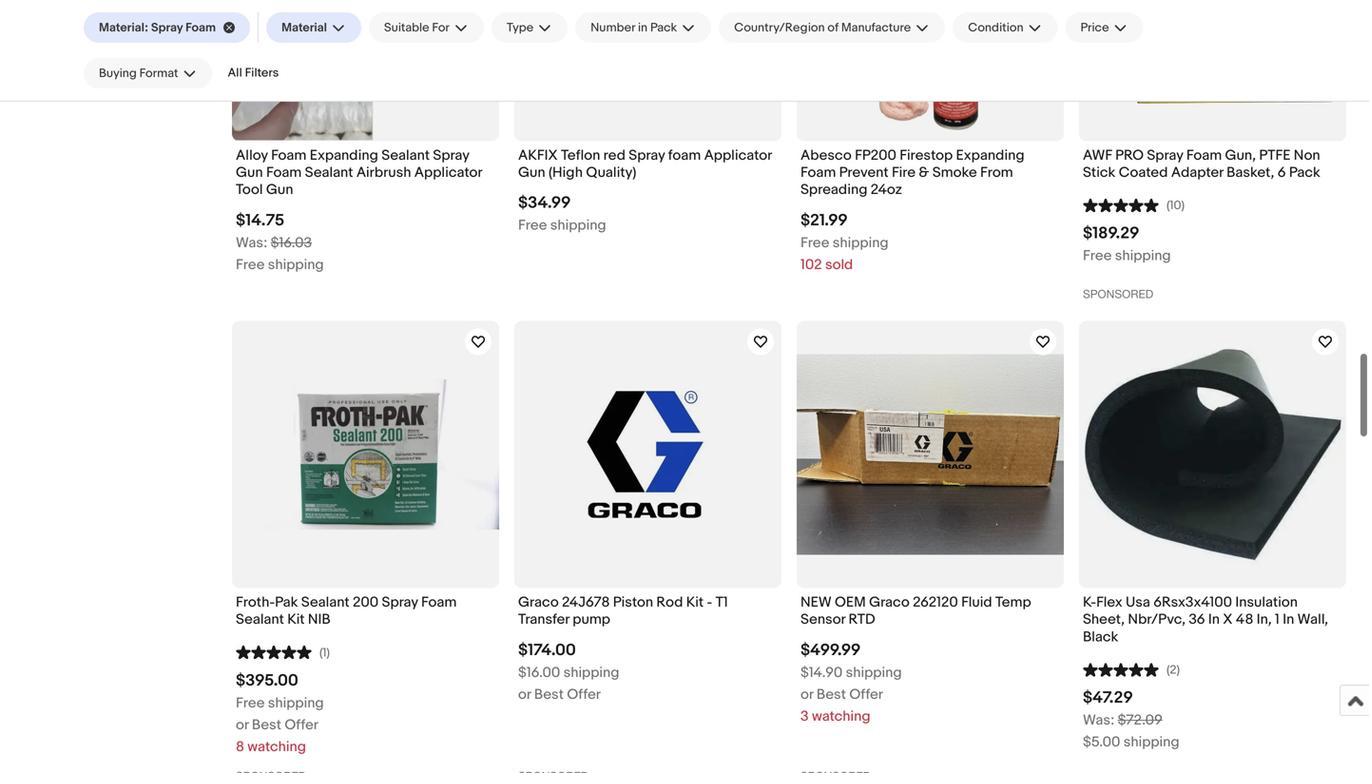 Task type: describe. For each thing, give the bounding box(es) containing it.
oem
[[835, 594, 866, 611]]

$5.00
[[1083, 734, 1121, 751]]

foam
[[668, 147, 701, 164]]

wall,
[[1298, 611, 1329, 628]]

sealant left airbrush
[[305, 164, 353, 181]]

or for $499.99
[[801, 686, 814, 703]]

country/region of manufacture
[[734, 20, 911, 35]]

piston
[[613, 594, 654, 611]]

graco 24j678 piston rod kit - t1 transfer pump image
[[515, 391, 782, 518]]

free for $189.29
[[1083, 248, 1112, 265]]

free for $34.99
[[518, 217, 547, 234]]

$47.29 was: $72.09 $5.00 shipping
[[1083, 688, 1180, 751]]

expanding inside abesco fp200 firestop expanding foam  prevent fire & smoke from spreading 24oz
[[956, 147, 1025, 164]]

adapter
[[1172, 164, 1224, 181]]

alloy foam expanding sealant spray gun foam sealant airbrush applicator tool gun image
[[232, 0, 499, 141]]

$14.75 was: $16.03 free shipping
[[236, 211, 324, 273]]

smoke
[[933, 164, 977, 181]]

alloy
[[236, 147, 268, 164]]

6rsx3x4100
[[1154, 594, 1233, 611]]

2 in from the left
[[1283, 611, 1295, 628]]

quality)
[[586, 164, 637, 181]]

$34.99
[[518, 193, 571, 213]]

5 out of 5 stars image for $47.29
[[1083, 661, 1159, 678]]

fluid
[[962, 594, 993, 611]]

pak
[[275, 594, 298, 611]]

best for $395.00
[[252, 717, 282, 734]]

type
[[507, 20, 534, 35]]

spray inside alloy foam expanding sealant spray gun foam sealant airbrush applicator tool gun
[[433, 147, 469, 164]]

flex
[[1097, 594, 1123, 611]]

in,
[[1257, 611, 1272, 628]]

buying format
[[99, 66, 178, 81]]

number
[[591, 20, 635, 35]]

pack inside dropdown button
[[651, 20, 677, 35]]

offer for $395.00
[[285, 717, 319, 734]]

stick
[[1083, 164, 1116, 181]]

shipping for $21.99
[[833, 234, 889, 252]]

$16.03
[[271, 234, 312, 252]]

fp200
[[855, 147, 897, 164]]

(10)
[[1167, 199, 1185, 213]]

sensor
[[801, 611, 846, 628]]

abesco fp200 firestop expanding foam  prevent fire & smoke from spreading 24oz image
[[873, 0, 989, 141]]

tool
[[236, 181, 263, 199]]

abesco fp200 firestop expanding foam  prevent fire & smoke from spreading 24oz
[[801, 147, 1025, 199]]

shipping for $189.29
[[1115, 248, 1171, 265]]

t1
[[716, 594, 728, 611]]

price button
[[1066, 12, 1144, 43]]

buying
[[99, 66, 137, 81]]

&
[[919, 164, 930, 181]]

$14.75
[[236, 211, 285, 231]]

new oem graco 262120 fluid temp sensor rtd image
[[797, 354, 1064, 555]]

graco inside graco 24j678 piston rod kit - t1 transfer pump
[[518, 594, 559, 611]]

rtd
[[849, 611, 876, 628]]

all
[[228, 66, 242, 80]]

new
[[801, 594, 832, 611]]

material
[[282, 20, 327, 35]]

material: spray foam
[[99, 20, 216, 35]]

applicator inside akfix teflon red spray foam applicator gun (high quality)
[[704, 147, 772, 164]]

$174.00
[[518, 640, 576, 660]]

manufacture
[[842, 20, 911, 35]]

5 out of 5 stars image for $189.29
[[1083, 196, 1159, 213]]

of
[[828, 20, 839, 35]]

usa
[[1126, 594, 1151, 611]]

foam inside froth-pak sealant 200 spray foam sealant kit nib
[[421, 594, 457, 611]]

nbr/pvc,
[[1128, 611, 1186, 628]]

awf pro spray foam gun, ptfe non stick coated adapter basket, 6 pack image
[[1080, 0, 1347, 141]]

0 horizontal spatial gun
[[236, 164, 263, 181]]

spray inside material: spray foam link
[[151, 20, 183, 35]]

$499.99
[[801, 640, 861, 660]]

(high
[[549, 164, 583, 181]]

awf
[[1083, 147, 1113, 164]]

48
[[1236, 611, 1254, 628]]

material:
[[99, 20, 148, 35]]

36
[[1189, 611, 1206, 628]]

watching for $395.00
[[248, 738, 306, 756]]

buying format button
[[84, 58, 213, 88]]

offer for $174.00
[[567, 686, 601, 703]]

expanding inside alloy foam expanding sealant spray gun foam sealant airbrush applicator tool gun
[[310, 147, 378, 164]]

new oem graco 262120 fluid temp sensor rtd
[[801, 594, 1032, 628]]

awf pro spray foam gun, ptfe non stick coated adapter basket, 6 pack link
[[1083, 147, 1343, 186]]

abesco fp200 firestop expanding foam  prevent fire & smoke from spreading 24oz link
[[801, 147, 1061, 203]]

rod
[[657, 594, 683, 611]]

$395.00 free shipping or best offer 8 watching
[[236, 671, 324, 756]]

nib
[[308, 611, 331, 628]]

applicator inside alloy foam expanding sealant spray gun foam sealant airbrush applicator tool gun
[[414, 164, 482, 181]]

3
[[801, 708, 809, 725]]

filters
[[245, 66, 279, 80]]

froth-pak sealant 200 spray foam sealant kit nib image
[[232, 379, 499, 530]]

$174.00 $16.00 shipping or best offer
[[518, 640, 620, 703]]

sealant down froth-
[[236, 611, 284, 628]]

fire
[[892, 164, 916, 181]]

best for $499.99
[[817, 686, 846, 703]]

number in pack
[[591, 20, 677, 35]]

black
[[1083, 629, 1119, 646]]

firestop
[[900, 147, 953, 164]]

8
[[236, 738, 244, 756]]

24oz
[[871, 181, 903, 199]]

foam inside awf pro spray foam gun, ptfe non stick coated adapter basket, 6 pack
[[1187, 147, 1222, 164]]

$34.99 free shipping
[[518, 193, 606, 234]]

k-
[[1083, 594, 1097, 611]]

x
[[1223, 611, 1233, 628]]



Task type: locate. For each thing, give the bounding box(es) containing it.
was: for $14.75
[[236, 234, 268, 252]]

free down $395.00
[[236, 695, 265, 712]]

-
[[707, 594, 713, 611]]

1 vertical spatial watching
[[248, 738, 306, 756]]

1 horizontal spatial watching
[[812, 708, 871, 725]]

0 horizontal spatial graco
[[518, 594, 559, 611]]

graco inside new oem graco 262120 fluid temp sensor rtd
[[869, 594, 910, 611]]

was: for $47.29
[[1083, 712, 1115, 729]]

2 expanding from the left
[[956, 147, 1025, 164]]

pump
[[573, 611, 611, 628]]

2 horizontal spatial best
[[817, 686, 846, 703]]

gun right tool at the left top of the page
[[266, 181, 293, 199]]

sealant up airbrush
[[382, 147, 430, 164]]

shipping for $174.00
[[564, 664, 620, 681]]

watching
[[812, 708, 871, 725], [248, 738, 306, 756]]

country/region of manufacture button
[[719, 12, 946, 43]]

spray inside awf pro spray foam gun, ptfe non stick coated adapter basket, 6 pack
[[1147, 147, 1184, 164]]

best down $16.00
[[534, 686, 564, 703]]

1 horizontal spatial best
[[534, 686, 564, 703]]

applicator right airbrush
[[414, 164, 482, 181]]

spray right material:
[[151, 20, 183, 35]]

5 out of 5 stars image
[[1083, 196, 1159, 213], [236, 643, 312, 660], [1083, 661, 1159, 678]]

applicator right foam
[[704, 147, 772, 164]]

2 horizontal spatial gun
[[518, 164, 546, 181]]

material button
[[266, 12, 361, 43]]

free down '$14.75' on the left top
[[236, 256, 265, 273]]

pro
[[1116, 147, 1144, 164]]

graco up rtd
[[869, 594, 910, 611]]

shipping inside "$21.99 free shipping 102 sold"
[[833, 234, 889, 252]]

graco up transfer
[[518, 594, 559, 611]]

gun inside akfix teflon red spray foam applicator gun (high quality)
[[518, 164, 546, 181]]

offer down $395.00
[[285, 717, 319, 734]]

best inside $395.00 free shipping or best offer 8 watching
[[252, 717, 282, 734]]

was: inside $14.75 was: $16.03 free shipping
[[236, 234, 268, 252]]

spray left akfix
[[433, 147, 469, 164]]

1 horizontal spatial gun
[[266, 181, 293, 199]]

1 horizontal spatial offer
[[567, 686, 601, 703]]

number in pack button
[[576, 12, 712, 43]]

gun up tool at the left top of the page
[[236, 164, 263, 181]]

2 horizontal spatial or
[[801, 686, 814, 703]]

shipping inside $47.29 was: $72.09 $5.00 shipping
[[1124, 734, 1180, 751]]

akfix teflon red spray foam applicator gun (high quality) link
[[518, 147, 778, 186]]

1 horizontal spatial in
[[1283, 611, 1295, 628]]

watching inside $395.00 free shipping or best offer 8 watching
[[248, 738, 306, 756]]

5 out of 5 stars image for $395.00
[[236, 643, 312, 660]]

0 horizontal spatial applicator
[[414, 164, 482, 181]]

was: up $5.00
[[1083, 712, 1115, 729]]

free inside $14.75 was: $16.03 free shipping
[[236, 256, 265, 273]]

awf pro spray foam gun, ptfe non stick coated adapter basket, 6 pack
[[1083, 147, 1321, 181]]

pack right in at the top left
[[651, 20, 677, 35]]

material: spray foam link
[[84, 12, 250, 43]]

$395.00
[[236, 671, 298, 691]]

or down $16.00
[[518, 686, 531, 703]]

$14.90
[[801, 664, 843, 681]]

new oem graco 262120 fluid temp sensor rtd link
[[801, 594, 1061, 633]]

1 horizontal spatial applicator
[[704, 147, 772, 164]]

watching right the 3
[[812, 708, 871, 725]]

foam inside abesco fp200 firestop expanding foam  prevent fire & smoke from spreading 24oz
[[801, 164, 836, 181]]

0 horizontal spatial offer
[[285, 717, 319, 734]]

expanding up from
[[956, 147, 1025, 164]]

or up '8'
[[236, 717, 249, 734]]

1
[[1276, 611, 1280, 628]]

or
[[518, 686, 531, 703], [801, 686, 814, 703], [236, 717, 249, 734]]

or for $395.00
[[236, 717, 249, 734]]

shipping inside $189.29 free shipping
[[1115, 248, 1171, 265]]

kit inside froth-pak sealant 200 spray foam sealant kit nib
[[287, 611, 305, 628]]

0 horizontal spatial pack
[[651, 20, 677, 35]]

0 vertical spatial watching
[[812, 708, 871, 725]]

best inside '$499.99 $14.90 shipping or best offer 3 watching'
[[817, 686, 846, 703]]

pack down non
[[1290, 164, 1321, 181]]

all filters button
[[220, 58, 287, 88]]

0 horizontal spatial in
[[1209, 611, 1220, 628]]

200
[[353, 594, 379, 611]]

2 graco from the left
[[869, 594, 910, 611]]

1 horizontal spatial or
[[518, 686, 531, 703]]

foam
[[186, 20, 216, 35], [271, 147, 307, 164], [1187, 147, 1222, 164], [266, 164, 302, 181], [801, 164, 836, 181], [421, 594, 457, 611]]

all filters
[[228, 66, 279, 80]]

condition
[[968, 20, 1024, 35]]

free down $34.99
[[518, 217, 547, 234]]

$72.09
[[1118, 712, 1163, 729]]

$499.99 $14.90 shipping or best offer 3 watching
[[801, 640, 902, 725]]

watching right '8'
[[248, 738, 306, 756]]

prevent
[[840, 164, 889, 181]]

0 horizontal spatial best
[[252, 717, 282, 734]]

graco 24j678 piston rod kit - t1 transfer pump
[[518, 594, 728, 628]]

free inside $189.29 free shipping
[[1083, 248, 1112, 265]]

watching inside '$499.99 $14.90 shipping or best offer 3 watching'
[[812, 708, 871, 725]]

expanding up airbrush
[[310, 147, 378, 164]]

free down $189.29
[[1083, 248, 1112, 265]]

spray inside akfix teflon red spray foam applicator gun (high quality)
[[629, 147, 665, 164]]

free
[[518, 217, 547, 234], [801, 234, 830, 252], [1083, 248, 1112, 265], [236, 256, 265, 273], [236, 695, 265, 712]]

shipping up sold
[[833, 234, 889, 252]]

was: inside $47.29 was: $72.09 $5.00 shipping
[[1083, 712, 1115, 729]]

(2) link
[[1083, 661, 1180, 678]]

akfix teflon red spray foam applicator gun (high quality) image
[[515, 0, 782, 101]]

free inside $395.00 free shipping or best offer 8 watching
[[236, 695, 265, 712]]

was: down '$14.75' on the left top
[[236, 234, 268, 252]]

ptfe
[[1260, 147, 1291, 164]]

0 horizontal spatial was:
[[236, 234, 268, 252]]

0 horizontal spatial watching
[[248, 738, 306, 756]]

102
[[801, 256, 822, 273]]

spray right 200
[[382, 594, 418, 611]]

sheet,
[[1083, 611, 1125, 628]]

suitable for
[[384, 20, 450, 35]]

kit left '-'
[[686, 594, 704, 611]]

1 vertical spatial pack
[[1290, 164, 1321, 181]]

suitable
[[384, 20, 429, 35]]

was:
[[236, 234, 268, 252], [1083, 712, 1115, 729]]

best inside $174.00 $16.00 shipping or best offer
[[534, 686, 564, 703]]

offer down $499.99
[[850, 686, 884, 703]]

akfix
[[518, 147, 558, 164]]

spray up coated
[[1147, 147, 1184, 164]]

0 vertical spatial was:
[[236, 234, 268, 252]]

sponsored
[[1083, 287, 1154, 301]]

6
[[1278, 164, 1286, 181]]

or inside '$499.99 $14.90 shipping or best offer 3 watching'
[[801, 686, 814, 703]]

shipping inside $174.00 $16.00 shipping or best offer
[[564, 664, 620, 681]]

teflon
[[561, 147, 600, 164]]

shipping inside $14.75 was: $16.03 free shipping
[[268, 256, 324, 273]]

5 out of 5 stars image up $395.00
[[236, 643, 312, 660]]

shipping for $499.99
[[846, 664, 902, 681]]

2 horizontal spatial offer
[[850, 686, 884, 703]]

in
[[638, 20, 648, 35]]

shipping down $499.99
[[846, 664, 902, 681]]

offer inside '$499.99 $14.90 shipping or best offer 3 watching'
[[850, 686, 884, 703]]

offer
[[567, 686, 601, 703], [850, 686, 884, 703], [285, 717, 319, 734]]

free up 102
[[801, 234, 830, 252]]

or for $174.00
[[518, 686, 531, 703]]

1 horizontal spatial kit
[[686, 594, 704, 611]]

(10) link
[[1083, 196, 1185, 213]]

shipping down $16.03
[[268, 256, 324, 273]]

5 out of 5 stars image up $47.29
[[1083, 661, 1159, 678]]

0 horizontal spatial or
[[236, 717, 249, 734]]

akfix teflon red spray foam applicator gun (high quality)
[[518, 147, 772, 181]]

or up the 3
[[801, 686, 814, 703]]

format
[[139, 66, 178, 81]]

1 graco from the left
[[518, 594, 559, 611]]

1 horizontal spatial was:
[[1083, 712, 1115, 729]]

best down $14.90
[[817, 686, 846, 703]]

$47.29
[[1083, 688, 1134, 708]]

1 expanding from the left
[[310, 147, 378, 164]]

0 horizontal spatial kit
[[287, 611, 305, 628]]

offer down the $174.00
[[567, 686, 601, 703]]

shipping inside $395.00 free shipping or best offer 8 watching
[[268, 695, 324, 712]]

insulation
[[1236, 594, 1298, 611]]

shipping inside '$499.99 $14.90 shipping or best offer 3 watching'
[[846, 664, 902, 681]]

sealant
[[382, 147, 430, 164], [305, 164, 353, 181], [301, 594, 350, 611], [236, 611, 284, 628]]

free inside $34.99 free shipping
[[518, 217, 547, 234]]

offer inside $174.00 $16.00 shipping or best offer
[[567, 686, 601, 703]]

1 horizontal spatial expanding
[[956, 147, 1025, 164]]

free for $21.99
[[801, 234, 830, 252]]

gun
[[236, 164, 263, 181], [518, 164, 546, 181], [266, 181, 293, 199]]

shipping down $34.99
[[550, 217, 606, 234]]

$189.29
[[1083, 224, 1140, 244]]

in
[[1209, 611, 1220, 628], [1283, 611, 1295, 628]]

expanding
[[310, 147, 378, 164], [956, 147, 1025, 164]]

condition button
[[953, 12, 1058, 43]]

shipping for $34.99
[[550, 217, 606, 234]]

1 horizontal spatial pack
[[1290, 164, 1321, 181]]

gun down akfix
[[518, 164, 546, 181]]

24j678
[[562, 594, 610, 611]]

shipping down $72.09
[[1124, 734, 1180, 751]]

best down $395.00
[[252, 717, 282, 734]]

non
[[1294, 147, 1321, 164]]

offer for $499.99
[[850, 686, 884, 703]]

$21.99
[[801, 211, 848, 231]]

alloy foam expanding sealant spray gun foam sealant airbrush applicator tool gun
[[236, 147, 482, 199]]

best for $174.00
[[534, 686, 564, 703]]

gun,
[[1226, 147, 1256, 164]]

pack inside awf pro spray foam gun, ptfe non stick coated adapter basket, 6 pack
[[1290, 164, 1321, 181]]

k-flex usa 6rsx3x4100 insulation sheet, nbr/pvc, 36 in x 48 in, 1 in wall, black image
[[1080, 321, 1347, 588]]

0 vertical spatial pack
[[651, 20, 677, 35]]

0 horizontal spatial expanding
[[310, 147, 378, 164]]

or inside $395.00 free shipping or best offer 8 watching
[[236, 717, 249, 734]]

shipping inside $34.99 free shipping
[[550, 217, 606, 234]]

shipping down the $174.00
[[564, 664, 620, 681]]

262120
[[913, 594, 958, 611]]

(2)
[[1167, 663, 1180, 678]]

5 out of 5 stars image up $189.29
[[1083, 196, 1159, 213]]

spray right red
[[629, 147, 665, 164]]

froth-pak sealant 200 spray foam sealant kit nib
[[236, 594, 457, 628]]

watching for $499.99
[[812, 708, 871, 725]]

sealant up nib
[[301, 594, 350, 611]]

1 horizontal spatial graco
[[869, 594, 910, 611]]

or inside $174.00 $16.00 shipping or best offer
[[518, 686, 531, 703]]

in left x
[[1209, 611, 1220, 628]]

free inside "$21.99 free shipping 102 sold"
[[801, 234, 830, 252]]

country/region
[[734, 20, 825, 35]]

spray inside froth-pak sealant 200 spray foam sealant kit nib
[[382, 594, 418, 611]]

$189.29 free shipping
[[1083, 224, 1171, 265]]

shipping down $395.00
[[268, 695, 324, 712]]

from
[[981, 164, 1014, 181]]

type button
[[492, 12, 568, 43]]

transfer
[[518, 611, 570, 628]]

k-flex usa 6rsx3x4100 insulation sheet, nbr/pvc, 36 in x 48 in, 1 in wall, black link
[[1083, 594, 1343, 651]]

price
[[1081, 20, 1110, 35]]

kit down pak
[[287, 611, 305, 628]]

froth-
[[236, 594, 275, 611]]

basket,
[[1227, 164, 1275, 181]]

shipping for $395.00
[[268, 695, 324, 712]]

kit inside graco 24j678 piston rod kit - t1 transfer pump
[[686, 594, 704, 611]]

free for $395.00
[[236, 695, 265, 712]]

offer inside $395.00 free shipping or best offer 8 watching
[[285, 717, 319, 734]]

1 vertical spatial was:
[[1083, 712, 1115, 729]]

froth-pak sealant 200 spray foam sealant kit nib link
[[236, 594, 496, 633]]

in right 1
[[1283, 611, 1295, 628]]

1 in from the left
[[1209, 611, 1220, 628]]

shipping down $189.29
[[1115, 248, 1171, 265]]



Task type: vqa. For each thing, say whether or not it's contained in the screenshot.
Storage
no



